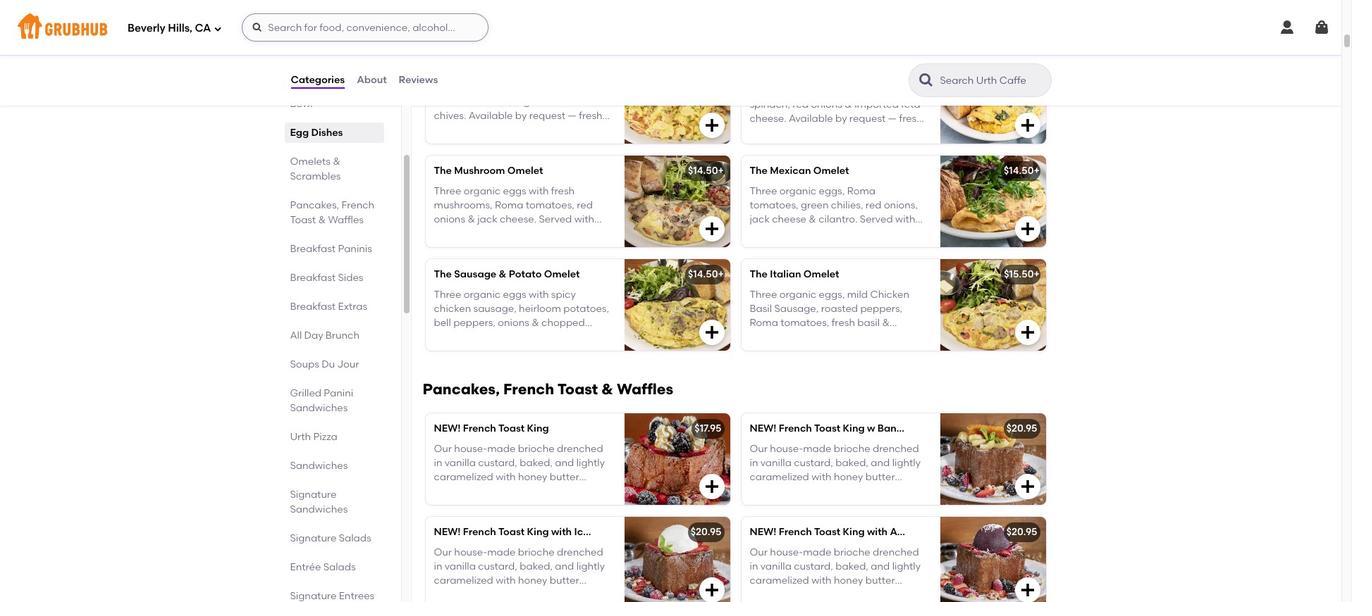 Task type: locate. For each thing, give the bounding box(es) containing it.
locally inside three organic eggs with our natural smoked salmon, organic tomatoes & chives. available by request — fresh bread & a locally grown mixed greens salad.
[[484, 124, 515, 136]]

the salmon scramble
[[434, 62, 540, 74]]

breakfast inside breakfast by the bowl
[[290, 83, 336, 95]]

1 vertical spatial $15.50
[[1004, 269, 1034, 281]]

by inside three organic eggs with our natural smoked salmon, organic tomatoes & chives. available by request — fresh bread & a locally grown mixed greens salad.
[[515, 110, 527, 122]]

new! french toast king with acai sorbet
[[750, 527, 947, 539]]

$20.95 for new! french toast king w bananas & walnuts
[[1007, 423, 1038, 435]]

0 horizontal spatial bread
[[434, 124, 463, 136]]

2 vertical spatial sandwiches
[[290, 504, 348, 516]]

1 horizontal spatial —
[[888, 113, 897, 125]]

salads inside entrée salads tab
[[323, 562, 356, 574]]

fresh for feta
[[899, 113, 923, 125]]

the mexican omelet
[[750, 165, 849, 177]]

$15.50 +
[[688, 62, 724, 74], [1004, 269, 1040, 281]]

+ for the mexican omelet
[[1034, 165, 1040, 177]]

fresh
[[579, 110, 603, 122], [899, 113, 923, 125]]

salads for entrée salads
[[323, 562, 356, 574]]

egg dishes
[[290, 127, 343, 139]]

with left our
[[529, 82, 549, 93]]

greens inside three organic eggs with our natural smoked salmon, organic tomatoes & chives. available by request — fresh bread & a locally grown mixed greens salad.
[[434, 139, 467, 151]]

eggs inside three organic eggs with sautéed spinach, red onions & imported feta cheese. available by request — fresh bread & a locally grown mixed greens salad.
[[819, 84, 842, 96]]

1 horizontal spatial $15.50
[[1004, 269, 1034, 281]]

— inside three organic eggs with our natural smoked salmon, organic tomatoes & chives. available by request — fresh bread & a locally grown mixed greens salad.
[[568, 110, 577, 122]]

the sausage & potato omelet image
[[624, 260, 730, 351]]

three up smoked
[[434, 82, 461, 93]]

pancakes, up new! french toast king
[[423, 381, 500, 399]]

bread
[[434, 124, 463, 136], [750, 127, 779, 139]]

greens down chives.
[[434, 139, 467, 151]]

sandwiches down 'urth pizza'
[[290, 460, 348, 472]]

organic
[[464, 82, 501, 93], [780, 84, 817, 96], [514, 96, 551, 108]]

mixed for tomatoes
[[549, 124, 579, 136]]

1 horizontal spatial by
[[515, 110, 527, 122]]

1 breakfast from the top
[[290, 83, 336, 95]]

1 vertical spatial $15.50 +
[[1004, 269, 1040, 281]]

svg image for the mushroom omelet
[[703, 221, 720, 238]]

potato
[[509, 269, 542, 281]]

by inside breakfast by the bowl
[[338, 83, 350, 95]]

with up imported
[[845, 84, 865, 96]]

0 horizontal spatial request
[[529, 110, 565, 122]]

salads
[[339, 533, 371, 545], [323, 562, 356, 574]]

cheese.
[[750, 113, 787, 125]]

sandwiches down grilled
[[290, 403, 348, 415]]

the left sausage at the top left
[[434, 269, 452, 281]]

categories button
[[290, 55, 346, 106]]

pancakes, french toast & waffles up breakfast paninis
[[290, 200, 374, 226]]

the
[[352, 83, 368, 95]]

king for new! french toast king with ice cream
[[527, 527, 549, 539]]

breakfast by the bowl tab
[[290, 82, 378, 111]]

omelet right italian
[[804, 269, 839, 281]]

the
[[434, 62, 452, 74], [434, 165, 452, 177], [750, 165, 768, 177], [434, 269, 452, 281], [750, 269, 768, 281]]

the left mexican
[[750, 165, 768, 177]]

a down red
[[791, 127, 798, 139]]

breakfast extras tab
[[290, 300, 378, 314]]

0 horizontal spatial by
[[338, 83, 350, 95]]

french inside pancakes, french toast & waffles
[[342, 200, 374, 212]]

available for salmon,
[[469, 110, 513, 122]]

0 vertical spatial pancakes,
[[290, 200, 339, 212]]

toast
[[290, 214, 316, 226], [558, 381, 598, 399], [498, 423, 525, 435], [814, 423, 841, 435], [498, 527, 525, 539], [814, 527, 841, 539]]

waffles
[[328, 214, 364, 226], [617, 381, 673, 399]]

— inside three organic eggs with sautéed spinach, red onions & imported feta cheese. available by request — fresh bread & a locally grown mixed greens salad.
[[888, 113, 897, 125]]

0 horizontal spatial mixed
[[549, 124, 579, 136]]

2 horizontal spatial by
[[836, 113, 847, 125]]

salads inside signature salads tab
[[339, 533, 371, 545]]

1 horizontal spatial $15.50 +
[[1004, 269, 1040, 281]]

—
[[568, 110, 577, 122], [888, 113, 897, 125]]

breakfast up breakfast extras
[[290, 272, 336, 284]]

eggs down the scramble
[[503, 82, 527, 93]]

svg image
[[214, 24, 222, 33], [703, 221, 720, 238], [1019, 221, 1036, 238], [703, 479, 720, 496], [703, 583, 720, 600], [1019, 583, 1036, 600]]

0 vertical spatial signature
[[290, 489, 337, 501]]

0 vertical spatial pancakes, french toast & waffles
[[290, 200, 374, 226]]

by inside three organic eggs with sautéed spinach, red onions & imported feta cheese. available by request — fresh bread & a locally grown mixed greens salad.
[[836, 113, 847, 125]]

1 horizontal spatial mixed
[[865, 127, 895, 139]]

omelet for the mushroom omelet
[[508, 165, 543, 177]]

1 horizontal spatial waffles
[[617, 381, 673, 399]]

1 horizontal spatial a
[[791, 127, 798, 139]]

1 vertical spatial pancakes, french toast & waffles
[[423, 381, 673, 399]]

king for new! french toast king
[[527, 423, 549, 435]]

french for new! french toast king with acai sorbet
[[779, 527, 812, 539]]

salads up entrée salads tab
[[339, 533, 371, 545]]

grown for &
[[833, 127, 863, 139]]

toast for new! french toast king with acai sorbet
[[814, 527, 841, 539]]

signature salads
[[290, 533, 371, 545]]

eggs
[[503, 82, 527, 93], [819, 84, 842, 96]]

omelets & scrambles
[[290, 156, 341, 183]]

by
[[338, 83, 350, 95], [515, 110, 527, 122], [836, 113, 847, 125]]

1 sandwiches from the top
[[290, 403, 348, 415]]

mixed inside three organic eggs with sautéed spinach, red onions & imported feta cheese. available by request — fresh bread & a locally grown mixed greens salad.
[[865, 127, 895, 139]]

1 horizontal spatial bread
[[750, 127, 779, 139]]

0 horizontal spatial grown
[[517, 124, 547, 136]]

a inside three organic eggs with sautéed spinach, red onions & imported feta cheese. available by request — fresh bread & a locally grown mixed greens salad.
[[791, 127, 798, 139]]

new! french toast king
[[434, 423, 549, 435]]

a for chives.
[[475, 124, 482, 136]]

0 horizontal spatial organic
[[464, 82, 501, 93]]

+
[[718, 62, 724, 74], [1034, 62, 1040, 74], [718, 165, 724, 177], [1034, 165, 1040, 177], [718, 269, 724, 281], [1034, 269, 1040, 281]]

breakfast up breakfast sides
[[290, 243, 336, 255]]

bread for cheese.
[[750, 127, 779, 139]]

fresh inside three organic eggs with our natural smoked salmon, organic tomatoes & chives. available by request — fresh bread & a locally grown mixed greens salad.
[[579, 110, 603, 122]]

pancakes,
[[290, 200, 339, 212], [423, 381, 500, 399]]

salads down signature salads tab
[[323, 562, 356, 574]]

eggs inside three organic eggs with our natural smoked salmon, organic tomatoes & chives. available by request — fresh bread & a locally grown mixed greens salad.
[[503, 82, 527, 93]]

the italian omelet image
[[940, 260, 1046, 351]]

smoked
[[434, 96, 472, 108]]

soups du jour tab
[[290, 357, 378, 372]]

0 vertical spatial $15.50 +
[[688, 62, 724, 74]]

1 horizontal spatial request
[[850, 113, 886, 125]]

bread inside three organic eggs with our natural smoked salmon, organic tomatoes & chives. available by request — fresh bread & a locally grown mixed greens salad.
[[434, 124, 463, 136]]

omelet right mexican
[[814, 165, 849, 177]]

mixed inside three organic eggs with our natural smoked salmon, organic tomatoes & chives. available by request — fresh bread & a locally grown mixed greens salad.
[[549, 124, 579, 136]]

1 vertical spatial pancakes,
[[423, 381, 500, 399]]

svg image for new! french toast king
[[703, 479, 720, 496]]

salmon,
[[474, 96, 512, 108]]

bread for chives.
[[434, 124, 463, 136]]

breakfast
[[290, 83, 336, 95], [290, 243, 336, 255], [290, 272, 336, 284], [290, 301, 336, 313]]

breakfast inside "tab"
[[290, 272, 336, 284]]

a inside three organic eggs with our natural smoked salmon, organic tomatoes & chives. available by request — fresh bread & a locally grown mixed greens salad.
[[475, 124, 482, 136]]

svg image for new! french toast king with acai sorbet
[[1019, 583, 1036, 600]]

0 horizontal spatial locally
[[484, 124, 515, 136]]

categories
[[291, 74, 345, 86]]

+ for the mushroom omelet
[[718, 165, 724, 177]]

sandwiches up signature salads
[[290, 504, 348, 516]]

three inside three organic eggs with our natural smoked salmon, organic tomatoes & chives. available by request — fresh bread & a locally grown mixed greens salad.
[[434, 82, 461, 93]]

fresh down feta
[[899, 113, 923, 125]]

0 horizontal spatial pancakes, french toast & waffles
[[290, 200, 374, 226]]

signature for signature salads
[[290, 533, 337, 545]]

grown inside three organic eggs with sautéed spinach, red onions & imported feta cheese. available by request — fresh bread & a locally grown mixed greens salad.
[[833, 127, 863, 139]]

0 horizontal spatial waffles
[[328, 214, 364, 226]]

locally inside three organic eggs with sautéed spinach, red onions & imported feta cheese. available by request — fresh bread & a locally grown mixed greens salad.
[[800, 127, 831, 139]]

omelet right mushroom
[[508, 165, 543, 177]]

request inside three organic eggs with sautéed spinach, red onions & imported feta cheese. available by request — fresh bread & a locally grown mixed greens salad.
[[850, 113, 886, 125]]

the left mushroom
[[434, 165, 452, 177]]

1 horizontal spatial locally
[[800, 127, 831, 139]]

available down salmon,
[[469, 110, 513, 122]]

grown up the mushroom omelet
[[517, 124, 547, 136]]

grown inside three organic eggs with our natural smoked salmon, organic tomatoes & chives. available by request — fresh bread & a locally grown mixed greens salad.
[[517, 124, 547, 136]]

pancakes, down scrambles
[[290, 200, 339, 212]]

bread down cheese.
[[750, 127, 779, 139]]

beverly
[[128, 22, 165, 34]]

0 vertical spatial sandwiches
[[290, 403, 348, 415]]

signature up entrée
[[290, 533, 337, 545]]

the left italian
[[750, 269, 768, 281]]

the for the sausage & potato omelet
[[434, 269, 452, 281]]

mixed down tomatoes
[[549, 124, 579, 136]]

available for onions
[[789, 113, 833, 125]]

mixed
[[549, 124, 579, 136], [865, 127, 895, 139]]

2 horizontal spatial organic
[[780, 84, 817, 96]]

$15.50 for the salmon scramble
[[688, 62, 718, 74]]

0 horizontal spatial three
[[434, 82, 461, 93]]

0 horizontal spatial salad.
[[469, 139, 498, 151]]

main navigation navigation
[[0, 0, 1342, 55]]

three organic eggs with our natural smoked salmon, organic tomatoes & chives. available by request — fresh bread & a locally grown mixed greens salad.
[[434, 82, 609, 151]]

signature
[[290, 489, 337, 501], [290, 533, 337, 545]]

available down red
[[789, 113, 833, 125]]

1 vertical spatial sandwiches
[[290, 460, 348, 472]]

entrée salads tab
[[290, 561, 378, 575]]

4 breakfast from the top
[[290, 301, 336, 313]]

$15.50 + for the salmon scramble
[[688, 62, 724, 74]]

0 vertical spatial waffles
[[328, 214, 364, 226]]

greens for three organic eggs with sautéed spinach, red onions & imported feta cheese. available by request — fresh bread & a locally grown mixed greens salad.
[[750, 142, 782, 154]]

locally for salmon,
[[484, 124, 515, 136]]

0 horizontal spatial —
[[568, 110, 577, 122]]

new! for new! french toast king with acai sorbet
[[750, 527, 777, 539]]

mexican
[[770, 165, 811, 177]]

1 horizontal spatial pancakes, french toast & waffles
[[423, 381, 673, 399]]

breakfast up the day
[[290, 301, 336, 313]]

pancakes, french toast & waffles inside tab
[[290, 200, 374, 226]]

sandwiches inside signature sandwiches tab
[[290, 504, 348, 516]]

$14.50
[[1004, 62, 1034, 74], [688, 165, 718, 177], [1004, 165, 1034, 177], [688, 269, 718, 281]]

request
[[529, 110, 565, 122], [850, 113, 886, 125]]

the mexican omelet image
[[940, 156, 1046, 248]]

a for cheese.
[[791, 127, 798, 139]]

salad. inside three organic eggs with sautéed spinach, red onions & imported feta cheese. available by request — fresh bread & a locally grown mixed greens salad.
[[785, 142, 814, 154]]

available inside three organic eggs with sautéed spinach, red onions & imported feta cheese. available by request — fresh bread & a locally grown mixed greens salad.
[[789, 113, 833, 125]]

salad. up mushroom
[[469, 139, 498, 151]]

— down imported
[[888, 113, 897, 125]]

— down tomatoes
[[568, 110, 577, 122]]

bowl
[[290, 98, 313, 110]]

fresh inside three organic eggs with sautéed spinach, red onions & imported feta cheese. available by request — fresh bread & a locally grown mixed greens salad.
[[899, 113, 923, 125]]

extras
[[338, 301, 367, 313]]

1 vertical spatial salads
[[323, 562, 356, 574]]

pancakes, french toast & waffles up new! french toast king
[[423, 381, 673, 399]]

sandwiches
[[290, 403, 348, 415], [290, 460, 348, 472], [290, 504, 348, 516]]

greens
[[434, 139, 467, 151], [750, 142, 782, 154]]

0 horizontal spatial pancakes,
[[290, 200, 339, 212]]

request down our
[[529, 110, 565, 122]]

Search for food, convenience, alcohol... search field
[[242, 13, 489, 42]]

breakfast sides tab
[[290, 271, 378, 286]]

0 horizontal spatial fresh
[[579, 110, 603, 122]]

organic down the scramble
[[514, 96, 551, 108]]

day
[[304, 330, 323, 342]]

request inside three organic eggs with our natural smoked salmon, organic tomatoes & chives. available by request — fresh bread & a locally grown mixed greens salad.
[[529, 110, 565, 122]]

egg dishes tab
[[290, 126, 378, 140]]

new! for new! french toast king w bananas & walnuts
[[750, 423, 777, 435]]

1 horizontal spatial available
[[789, 113, 833, 125]]

greens down cheese.
[[750, 142, 782, 154]]

request down imported
[[850, 113, 886, 125]]

bread down chives.
[[434, 124, 463, 136]]

grown down onions
[[833, 127, 863, 139]]

$15.50
[[688, 62, 718, 74], [1004, 269, 1034, 281]]

the salmon scramble image
[[624, 52, 730, 144]]

our
[[551, 82, 567, 93]]

the italian omelet
[[750, 269, 839, 281]]

2 signature from the top
[[290, 533, 337, 545]]

panini
[[324, 388, 353, 400]]

sausage
[[454, 269, 497, 281]]

a down salmon,
[[475, 124, 482, 136]]

breakfast up the bowl on the left top of page
[[290, 83, 336, 95]]

paninis
[[338, 243, 372, 255]]

brunch
[[326, 330, 360, 342]]

organic up salmon,
[[464, 82, 501, 93]]

salad. up the mexican omelet on the top
[[785, 142, 814, 154]]

mushroom
[[454, 165, 505, 177]]

$14.50 +
[[1004, 62, 1040, 74], [688, 165, 724, 177], [1004, 165, 1040, 177], [688, 269, 724, 281]]

ca
[[195, 22, 211, 34]]

2 breakfast from the top
[[290, 243, 336, 255]]

sides
[[338, 272, 363, 284]]

three up spinach,
[[750, 84, 777, 96]]

1 horizontal spatial three
[[750, 84, 777, 96]]

grilled
[[290, 388, 322, 400]]

signature inside signature sandwiches
[[290, 489, 337, 501]]

spinach,
[[750, 99, 790, 111]]

1 horizontal spatial fresh
[[899, 113, 923, 125]]

locally down salmon,
[[484, 124, 515, 136]]

0 vertical spatial salads
[[339, 533, 371, 545]]

best
[[758, 47, 776, 57]]

1 horizontal spatial grown
[[833, 127, 863, 139]]

w
[[867, 423, 875, 435]]

greens for three organic eggs with our natural smoked salmon, organic tomatoes & chives. available by request — fresh bread & a locally grown mixed greens salad.
[[434, 139, 467, 151]]

king for new! french toast king w bananas & walnuts
[[843, 423, 865, 435]]

eggs up onions
[[819, 84, 842, 96]]

1 vertical spatial waffles
[[617, 381, 673, 399]]

$15.50 for the italian omelet
[[1004, 269, 1034, 281]]

a
[[475, 124, 482, 136], [791, 127, 798, 139]]

0 horizontal spatial $15.50 +
[[688, 62, 724, 74]]

tab
[[290, 589, 378, 603]]

organic up red
[[780, 84, 817, 96]]

available inside three organic eggs with our natural smoked salmon, organic tomatoes & chives. available by request — fresh bread & a locally grown mixed greens salad.
[[469, 110, 513, 122]]

— for tomatoes
[[568, 110, 577, 122]]

du
[[322, 359, 335, 371]]

the mushroom omelet
[[434, 165, 543, 177]]

by down the scramble
[[515, 110, 527, 122]]

hills,
[[168, 22, 192, 34]]

fresh down tomatoes
[[579, 110, 603, 122]]

by down onions
[[836, 113, 847, 125]]

king
[[527, 423, 549, 435], [843, 423, 865, 435], [527, 527, 549, 539], [843, 527, 865, 539]]

seller
[[778, 47, 801, 57]]

0 horizontal spatial greens
[[434, 139, 467, 151]]

bread inside three organic eggs with sautéed spinach, red onions & imported feta cheese. available by request — fresh bread & a locally grown mixed greens salad.
[[750, 127, 779, 139]]

breakfast sides
[[290, 272, 363, 284]]

$14.50 + for the sausage & potato omelet
[[688, 269, 724, 281]]

greens inside three organic eggs with sautéed spinach, red onions & imported feta cheese. available by request — fresh bread & a locally grown mixed greens salad.
[[750, 142, 782, 154]]

three inside three organic eggs with sautéed spinach, red onions & imported feta cheese. available by request — fresh bread & a locally grown mixed greens salad.
[[750, 84, 777, 96]]

french for new! french toast king with ice cream
[[463, 527, 496, 539]]

salad. inside three organic eggs with our natural smoked salmon, organic tomatoes & chives. available by request — fresh bread & a locally grown mixed greens salad.
[[469, 139, 498, 151]]

by left the
[[338, 83, 350, 95]]

signature down sandwiches tab
[[290, 489, 337, 501]]

svg image for the mexican omelet
[[1019, 221, 1036, 238]]

king for new! french toast king with acai sorbet
[[843, 527, 865, 539]]

0 horizontal spatial eggs
[[503, 82, 527, 93]]

2 sandwiches from the top
[[290, 460, 348, 472]]

locally down onions
[[800, 127, 831, 139]]

sorbet
[[915, 527, 947, 539]]

svg image inside main navigation navigation
[[214, 24, 222, 33]]

1 horizontal spatial eggs
[[819, 84, 842, 96]]

svg image
[[1279, 19, 1296, 36], [1314, 19, 1331, 36], [252, 22, 263, 33], [703, 117, 720, 134], [1019, 117, 1036, 134], [703, 325, 720, 341], [1019, 325, 1036, 341], [1019, 479, 1036, 496]]

toast for new! french toast king w bananas & walnuts
[[814, 423, 841, 435]]

the up reviews
[[434, 62, 452, 74]]

1 signature from the top
[[290, 489, 337, 501]]

new! french toast king with acai sorbet image
[[940, 518, 1046, 603]]

0 horizontal spatial $15.50
[[688, 62, 718, 74]]

three
[[434, 82, 461, 93], [750, 84, 777, 96]]

urth pizza
[[290, 432, 337, 444]]

about
[[357, 74, 387, 86]]

all
[[290, 330, 302, 342]]

0 horizontal spatial available
[[469, 110, 513, 122]]

0 vertical spatial $15.50
[[688, 62, 718, 74]]

new!
[[434, 423, 461, 435], [750, 423, 777, 435], [434, 527, 461, 539], [750, 527, 777, 539]]

breakfast for breakfast extras
[[290, 301, 336, 313]]

organic inside three organic eggs with sautéed spinach, red onions & imported feta cheese. available by request — fresh bread & a locally grown mixed greens salad.
[[780, 84, 817, 96]]

0 horizontal spatial a
[[475, 124, 482, 136]]

3 breakfast from the top
[[290, 272, 336, 284]]

&
[[602, 96, 609, 108], [845, 99, 852, 111], [465, 124, 473, 136], [781, 127, 789, 139], [333, 156, 340, 168], [318, 214, 326, 226], [499, 269, 507, 281], [602, 381, 613, 399], [923, 423, 931, 435]]

organic for smoked
[[464, 82, 501, 93]]

locally
[[484, 124, 515, 136], [800, 127, 831, 139]]

$14.50 + for the mushroom omelet
[[688, 165, 724, 177]]

3 sandwiches from the top
[[290, 504, 348, 516]]

new! for new! french toast king with ice cream
[[434, 527, 461, 539]]

$20.95
[[1007, 423, 1038, 435], [691, 527, 722, 539], [1007, 527, 1038, 539]]

by for chives.
[[515, 110, 527, 122]]

$15.50 + for the italian omelet
[[1004, 269, 1040, 281]]

$14.50 for the mushroom omelet
[[688, 165, 718, 177]]

available
[[469, 110, 513, 122], [789, 113, 833, 125]]

1 horizontal spatial salad.
[[785, 142, 814, 154]]

mixed down imported
[[865, 127, 895, 139]]

1 vertical spatial signature
[[290, 533, 337, 545]]

1 horizontal spatial greens
[[750, 142, 782, 154]]

reviews
[[399, 74, 438, 86]]



Task type: describe. For each thing, give the bounding box(es) containing it.
the for the salmon scramble
[[434, 62, 452, 74]]

with inside three organic eggs with our natural smoked salmon, organic tomatoes & chives. available by request — fresh bread & a locally grown mixed greens salad.
[[529, 82, 549, 93]]

three for three organic eggs with sautéed spinach, red onions & imported feta cheese. available by request — fresh bread & a locally grown mixed greens salad.
[[750, 84, 777, 96]]

the sausage & potato omelet
[[434, 269, 580, 281]]

omelet right potato
[[544, 269, 580, 281]]

omelet for the italian omelet
[[804, 269, 839, 281]]

sandwiches inside sandwiches tab
[[290, 460, 348, 472]]

toast inside tab
[[290, 214, 316, 226]]

ice
[[574, 527, 589, 539]]

$14.50 for the sausage & potato omelet
[[688, 269, 718, 281]]

soups
[[290, 359, 319, 371]]

with inside three organic eggs with sautéed spinach, red onions & imported feta cheese. available by request — fresh bread & a locally grown mixed greens salad.
[[845, 84, 865, 96]]

toast for new! french toast king with ice cream
[[498, 527, 525, 539]]

new! french toast king w bananas & walnuts
[[750, 423, 972, 435]]

sandwiches inside grilled panini sandwiches
[[290, 403, 348, 415]]

three organic eggs with sautéed spinach, red onions & imported feta cheese. available by request — fresh bread & a locally grown mixed greens salad.
[[750, 84, 923, 154]]

pizza
[[313, 432, 337, 444]]

new! french toast king with ice cream image
[[624, 518, 730, 603]]

french for new! french toast king
[[463, 423, 496, 435]]

about button
[[356, 55, 388, 106]]

pancakes, inside pancakes, french toast & waffles tab
[[290, 200, 339, 212]]

onions
[[811, 99, 843, 111]]

svg image for new! french toast king with ice cream
[[703, 583, 720, 600]]

& inside omelets & scrambles
[[333, 156, 340, 168]]

omelet for the mexican omelet
[[814, 165, 849, 177]]

breakfast by the bowl
[[290, 83, 368, 110]]

acai
[[890, 527, 913, 539]]

bananas
[[878, 423, 921, 435]]

the for the mexican omelet
[[750, 165, 768, 177]]

new! for new! french toast king
[[434, 423, 461, 435]]

breakfast for breakfast by the bowl
[[290, 83, 336, 95]]

request for tomatoes
[[529, 110, 565, 122]]

urth pizza tab
[[290, 430, 378, 445]]

entrée
[[290, 562, 321, 574]]

signature for signature sandwiches
[[290, 489, 337, 501]]

1 horizontal spatial pancakes,
[[423, 381, 500, 399]]

the mushroom omelet image
[[624, 156, 730, 248]]

salad. for chives.
[[469, 139, 498, 151]]

chives.
[[434, 110, 466, 122]]

salad. for cheese.
[[785, 142, 814, 154]]

omelets & scrambles tab
[[290, 154, 378, 184]]

red
[[793, 99, 809, 111]]

new! french toast king image
[[624, 414, 730, 506]]

jour
[[337, 359, 359, 371]]

soups du jour
[[290, 359, 359, 371]]

$17.95
[[695, 423, 722, 435]]

three for three organic eggs with our natural smoked salmon, organic tomatoes & chives. available by request — fresh bread & a locally grown mixed greens salad.
[[434, 82, 461, 93]]

natural
[[569, 82, 604, 93]]

grown for organic
[[517, 124, 547, 136]]

& inside tab
[[318, 214, 326, 226]]

walnuts
[[933, 423, 972, 435]]

dishes
[[311, 127, 343, 139]]

fresh for &
[[579, 110, 603, 122]]

$20.95 for new! french toast king with ice cream
[[691, 527, 722, 539]]

grilled panini sandwiches tab
[[290, 386, 378, 416]]

the for the mushroom omelet
[[434, 165, 452, 177]]

Search Urth Caffe search field
[[939, 74, 1047, 87]]

new! french toast king w bananas & walnuts image
[[940, 414, 1046, 506]]

salads for signature salads
[[339, 533, 371, 545]]

sandwiches tab
[[290, 459, 378, 474]]

with left acai
[[867, 527, 888, 539]]

sautéed
[[867, 84, 906, 96]]

$20.95 for new! french toast king with acai sorbet
[[1007, 527, 1038, 539]]

breakfast for breakfast sides
[[290, 272, 336, 284]]

breakfast for breakfast paninis
[[290, 243, 336, 255]]

the for the italian omelet
[[750, 269, 768, 281]]

+ for the sausage & potato omelet
[[718, 269, 724, 281]]

omelets
[[290, 156, 331, 168]]

signature salads tab
[[290, 532, 378, 546]]

new! french toast king with ice cream
[[434, 527, 625, 539]]

all day brunch
[[290, 330, 360, 342]]

imported
[[855, 99, 899, 111]]

+ for the salmon scramble
[[718, 62, 724, 74]]

mixed for imported
[[865, 127, 895, 139]]

request for imported
[[850, 113, 886, 125]]

tomatoes
[[553, 96, 600, 108]]

toast for new! french toast king
[[498, 423, 525, 435]]

eggs for salmon,
[[503, 82, 527, 93]]

eggs for onions
[[819, 84, 842, 96]]

reviews button
[[398, 55, 439, 106]]

breakfast extras
[[290, 301, 367, 313]]

cream
[[591, 527, 625, 539]]

scramble
[[493, 62, 540, 74]]

$14.50 for the mexican omelet
[[1004, 165, 1034, 177]]

search icon image
[[918, 72, 935, 89]]

with left ice
[[551, 527, 572, 539]]

french for new! french toast king w bananas & walnuts
[[779, 423, 812, 435]]

signature sandwiches
[[290, 489, 348, 516]]

all day brunch tab
[[290, 329, 378, 343]]

breakfast paninis tab
[[290, 242, 378, 257]]

signature sandwiches tab
[[290, 488, 378, 518]]

+ for the italian omelet
[[1034, 269, 1040, 281]]

urth
[[290, 432, 311, 444]]

entrée salads
[[290, 562, 356, 574]]

locally for onions
[[800, 127, 831, 139]]

feta
[[901, 99, 921, 111]]

pancakes, french toast & waffles tab
[[290, 198, 378, 228]]

by for cheese.
[[836, 113, 847, 125]]

organic for red
[[780, 84, 817, 96]]

1 horizontal spatial organic
[[514, 96, 551, 108]]

italian
[[770, 269, 801, 281]]

$14.50 + for the mexican omelet
[[1004, 165, 1040, 177]]

egg
[[290, 127, 309, 139]]

the spinach & feta omelet image
[[940, 52, 1046, 144]]

salmon
[[454, 62, 491, 74]]

— for imported
[[888, 113, 897, 125]]

grilled panini sandwiches
[[290, 388, 353, 415]]

breakfast paninis
[[290, 243, 372, 255]]

scrambles
[[290, 171, 341, 183]]

best seller
[[758, 47, 801, 57]]

waffles inside pancakes, french toast & waffles tab
[[328, 214, 364, 226]]

beverly hills, ca
[[128, 22, 211, 34]]



Task type: vqa. For each thing, say whether or not it's contained in the screenshot.
Three organic eggs with our natural smoked salmon, organic tomatoes & chives. Available by request — fresh bread & a locally grown mixed greens salad. at the top of page
yes



